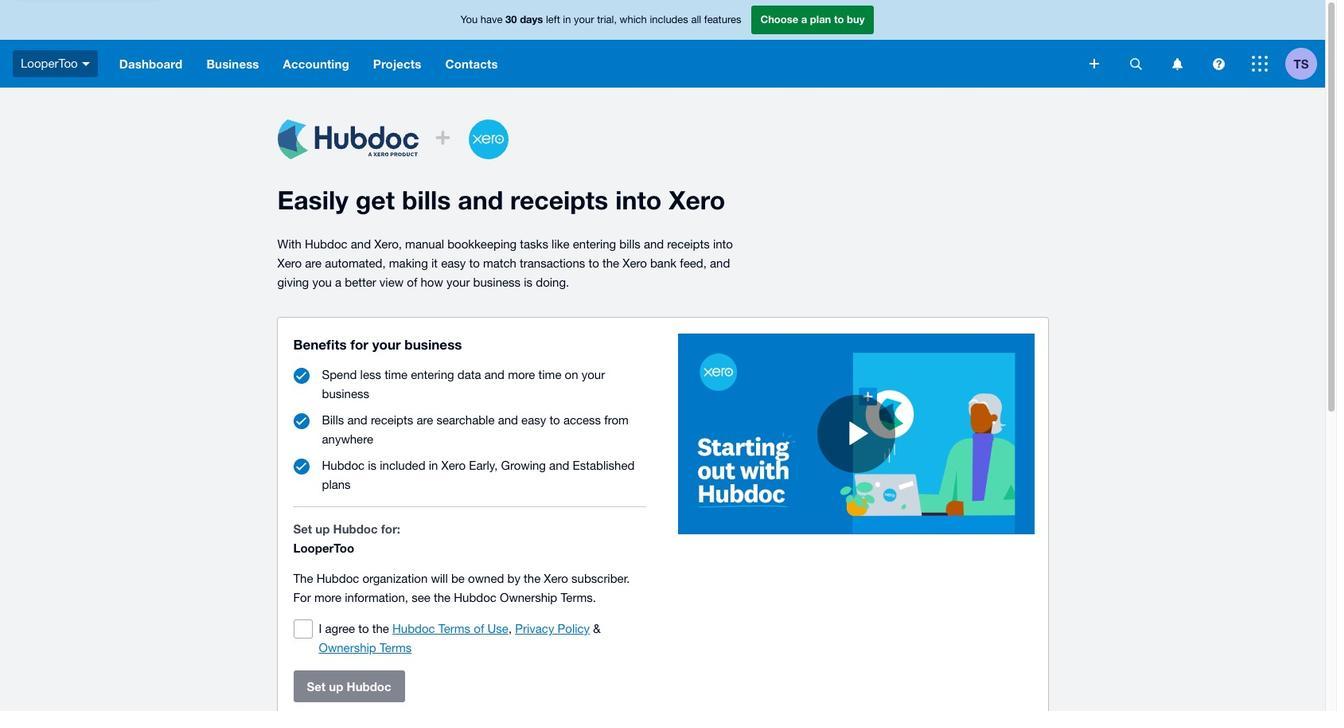 Task type: vqa. For each thing, say whether or not it's contained in the screenshot.
bottommost UP
yes



Task type: locate. For each thing, give the bounding box(es) containing it.
1 vertical spatial in
[[429, 459, 438, 472]]

transactions
[[520, 256, 585, 270]]

into
[[616, 185, 662, 215], [713, 237, 733, 251]]

hubdoc right the
[[317, 572, 359, 585]]

1 horizontal spatial time
[[539, 368, 562, 381]]

1 horizontal spatial ownership
[[500, 591, 558, 604]]

1 horizontal spatial in
[[563, 14, 571, 26]]

0 horizontal spatial into
[[616, 185, 662, 215]]

0 vertical spatial are
[[305, 256, 322, 270]]

hubdoc inside i agree to the hubdoc terms of use , privacy policy & ownership terms
[[393, 622, 435, 635]]

a
[[802, 13, 808, 26], [335, 275, 342, 289]]

1 horizontal spatial a
[[802, 13, 808, 26]]

business button
[[195, 40, 271, 88]]

0 vertical spatial up
[[316, 522, 330, 536]]

dashboard link
[[107, 40, 195, 88]]

banner
[[0, 0, 1326, 88]]

included
[[380, 459, 426, 472]]

1 time from the left
[[385, 368, 408, 381]]

1 horizontal spatial into
[[713, 237, 733, 251]]

xero,
[[374, 237, 402, 251]]

0 horizontal spatial is
[[368, 459, 377, 472]]

up inside set up hubdoc for: loopertoo
[[316, 522, 330, 536]]

easy
[[441, 256, 466, 270], [522, 413, 546, 427]]

with hubdoc and xero, manual bookkeeping tasks like entering bills and receipts into xero are automated, making it easy to match transactions to the xero bank feed, and giving you a better view of how your business is doing.
[[277, 237, 733, 289]]

in inside you have 30 days left in your trial, which includes all features
[[563, 14, 571, 26]]

more right for
[[314, 591, 342, 604]]

1 horizontal spatial are
[[417, 413, 433, 427]]

for
[[351, 336, 369, 353]]

hubdoc down owned
[[454, 591, 497, 604]]

in right left
[[563, 14, 571, 26]]

0 vertical spatial more
[[508, 368, 535, 381]]

0 horizontal spatial of
[[407, 275, 417, 289]]

0 horizontal spatial in
[[429, 459, 438, 472]]

entering inside with hubdoc and xero, manual bookkeeping tasks like entering bills and receipts into xero are automated, making it easy to match transactions to the xero bank feed, and giving you a better view of how your business is doing.
[[573, 237, 616, 251]]

up for set up hubdoc for: loopertoo
[[316, 522, 330, 536]]

set
[[293, 522, 312, 536], [307, 679, 326, 693]]

accounting button
[[271, 40, 361, 88]]

and
[[458, 185, 503, 215], [351, 237, 371, 251], [644, 237, 664, 251], [710, 256, 730, 270], [485, 368, 505, 381], [347, 413, 368, 427], [498, 413, 518, 427], [549, 459, 570, 472]]

and up bookkeeping
[[458, 185, 503, 215]]

0 horizontal spatial easy
[[441, 256, 466, 270]]

bills
[[402, 185, 451, 215], [620, 237, 641, 251]]

are left searchable
[[417, 413, 433, 427]]

ownership down by
[[500, 591, 558, 604]]

and up automated,
[[351, 237, 371, 251]]

and right growing
[[549, 459, 570, 472]]

time right less at the left bottom of the page
[[385, 368, 408, 381]]

ownership inside the hubdoc organization will be owned by the xero subscriber. for more information, see the hubdoc ownership terms.
[[500, 591, 558, 604]]

set inside button
[[307, 679, 326, 693]]

is left 'included'
[[368, 459, 377, 472]]

time left on
[[539, 368, 562, 381]]

terms down the hubdoc organization will be owned by the xero subscriber. for more information, see the hubdoc ownership terms.
[[439, 622, 471, 635]]

is inside with hubdoc and xero, manual bookkeeping tasks like entering bills and receipts into xero are automated, making it easy to match transactions to the xero bank feed, and giving you a better view of how your business is doing.
[[524, 275, 533, 289]]

bookkeeping
[[448, 237, 517, 251]]

easy inside bills and receipts are searchable and easy to access from anywhere
[[522, 413, 546, 427]]

your right how
[[447, 275, 470, 289]]

30
[[506, 13, 517, 26]]

ownership inside i agree to the hubdoc terms of use , privacy policy & ownership terms
[[319, 641, 376, 654]]

your inside spend less time entering data and more time on your business
[[582, 368, 605, 381]]

the
[[603, 256, 620, 270], [524, 572, 541, 585], [434, 591, 451, 604], [372, 622, 389, 635]]

to left buy
[[834, 13, 844, 26]]

a right you
[[335, 275, 342, 289]]

0 horizontal spatial receipts
[[371, 413, 413, 427]]

xero up the terms.
[[544, 572, 568, 585]]

up down plans
[[316, 522, 330, 536]]

into inside with hubdoc and xero, manual bookkeeping tasks like entering bills and receipts into xero are automated, making it easy to match transactions to the xero bank feed, and giving you a better view of how your business is doing.
[[713, 237, 733, 251]]

xero
[[669, 185, 726, 215], [277, 256, 302, 270], [623, 256, 647, 270], [442, 459, 466, 472], [544, 572, 568, 585]]

the
[[293, 572, 313, 585]]

business
[[473, 275, 521, 289], [405, 336, 462, 353], [322, 387, 369, 400]]

xero inside hubdoc is included in xero early, growing and established plans
[[442, 459, 466, 472]]

0 horizontal spatial terms
[[380, 641, 412, 654]]

0 horizontal spatial svg image
[[82, 62, 90, 66]]

1 vertical spatial receipts
[[668, 237, 710, 251]]

get
[[356, 185, 395, 215]]

searchable
[[437, 413, 495, 427]]

svg image
[[1252, 56, 1268, 72], [1172, 58, 1183, 70], [1213, 58, 1225, 70], [1090, 59, 1100, 68]]

receipts up feed,
[[668, 237, 710, 251]]

0 horizontal spatial are
[[305, 256, 322, 270]]

are
[[305, 256, 322, 270], [417, 413, 433, 427]]

0 vertical spatial into
[[616, 185, 662, 215]]

1 vertical spatial ownership
[[319, 641, 376, 654]]

0 horizontal spatial business
[[322, 387, 369, 400]]

2 time from the left
[[539, 368, 562, 381]]

up down ownership terms link
[[329, 679, 343, 693]]

of inside i agree to the hubdoc terms of use , privacy policy & ownership terms
[[474, 622, 484, 635]]

like
[[552, 237, 570, 251]]

and right searchable
[[498, 413, 518, 427]]

have
[[481, 14, 503, 26]]

1 vertical spatial of
[[474, 622, 484, 635]]

0 vertical spatial set
[[293, 522, 312, 536]]

business down spend
[[322, 387, 369, 400]]

0 horizontal spatial loopertoo
[[21, 56, 78, 70]]

entering left data
[[411, 368, 454, 381]]

of
[[407, 275, 417, 289], [474, 622, 484, 635]]

bills up the manual
[[402, 185, 451, 215]]

and right feed,
[[710, 256, 730, 270]]

a inside banner
[[802, 13, 808, 26]]

time
[[385, 368, 408, 381], [539, 368, 562, 381]]

are up you
[[305, 256, 322, 270]]

1 vertical spatial into
[[713, 237, 733, 251]]

the inside with hubdoc and xero, manual bookkeeping tasks like entering bills and receipts into xero are automated, making it easy to match transactions to the xero bank feed, and giving you a better view of how your business is doing.
[[603, 256, 620, 270]]

0 vertical spatial receipts
[[510, 185, 609, 215]]

terms down information,
[[380, 641, 412, 654]]

the left bank
[[603, 256, 620, 270]]

more left on
[[508, 368, 535, 381]]

up inside set up hubdoc button
[[329, 679, 343, 693]]

1 horizontal spatial bills
[[620, 237, 641, 251]]

more inside spend less time entering data and more time on your business
[[508, 368, 535, 381]]

1 vertical spatial bills
[[620, 237, 641, 251]]

hubdoc down see
[[393, 622, 435, 635]]

and right data
[[485, 368, 505, 381]]

see
[[412, 591, 431, 604]]

1 horizontal spatial loopertoo
[[293, 541, 354, 555]]

entering inside spend less time entering data and more time on your business
[[411, 368, 454, 381]]

in right 'included'
[[429, 459, 438, 472]]

automated,
[[325, 256, 386, 270]]

hubdoc
[[305, 237, 348, 251], [322, 459, 365, 472], [333, 522, 378, 536], [317, 572, 359, 585], [454, 591, 497, 604], [393, 622, 435, 635], [347, 679, 391, 693]]

1 vertical spatial is
[[368, 459, 377, 472]]

more
[[508, 368, 535, 381], [314, 591, 342, 604]]

receipts up 'included'
[[371, 413, 413, 427]]

xero inside the hubdoc organization will be owned by the xero subscriber. for more information, see the hubdoc ownership terms.
[[544, 572, 568, 585]]

0 vertical spatial terms
[[439, 622, 471, 635]]

to down bookkeeping
[[469, 256, 480, 270]]

buy
[[847, 13, 865, 26]]

you
[[312, 275, 332, 289]]

bills right like at the top of page
[[620, 237, 641, 251]]

xero up feed,
[[669, 185, 726, 215]]

your left trial,
[[574, 14, 594, 26]]

contacts
[[445, 57, 498, 71]]

of down making
[[407, 275, 417, 289]]

hubdoc left for:
[[333, 522, 378, 536]]

of left use
[[474, 622, 484, 635]]

set for set up hubdoc for: loopertoo
[[293, 522, 312, 536]]

early,
[[469, 459, 498, 472]]

1 horizontal spatial of
[[474, 622, 484, 635]]

set inside set up hubdoc for: loopertoo
[[293, 522, 312, 536]]

0 vertical spatial business
[[473, 275, 521, 289]]

up
[[316, 522, 330, 536], [329, 679, 343, 693]]

0 vertical spatial ownership
[[500, 591, 558, 604]]

1 vertical spatial business
[[405, 336, 462, 353]]

set up hubdoc
[[307, 679, 391, 693]]

receipts up like at the top of page
[[510, 185, 609, 215]]

and inside hubdoc is included in xero early, growing and established plans
[[549, 459, 570, 472]]

hubdoc inside with hubdoc and xero, manual bookkeeping tasks like entering bills and receipts into xero are automated, making it easy to match transactions to the xero bank feed, and giving you a better view of how your business is doing.
[[305, 237, 348, 251]]

2 vertical spatial receipts
[[371, 413, 413, 427]]

and up "anywhere"
[[347, 413, 368, 427]]

to
[[834, 13, 844, 26], [469, 256, 480, 270], [589, 256, 599, 270], [550, 413, 560, 427], [358, 622, 369, 635]]

0 vertical spatial in
[[563, 14, 571, 26]]

0 horizontal spatial entering
[[411, 368, 454, 381]]

1 horizontal spatial easy
[[522, 413, 546, 427]]

less
[[360, 368, 381, 381]]

1 horizontal spatial more
[[508, 368, 535, 381]]

0 horizontal spatial ownership
[[319, 641, 376, 654]]

xero left early,
[[442, 459, 466, 472]]

hubdoc inside set up hubdoc button
[[347, 679, 391, 693]]

1 vertical spatial a
[[335, 275, 342, 289]]

1 horizontal spatial svg image
[[1130, 58, 1142, 70]]

loopertoo inside popup button
[[21, 56, 78, 70]]

the hubdoc organization will be owned by the xero subscriber. for more information, see the hubdoc ownership terms.
[[293, 572, 630, 604]]

easily
[[277, 185, 349, 215]]

banner containing ts
[[0, 0, 1326, 88]]

1 vertical spatial entering
[[411, 368, 454, 381]]

set up the
[[293, 522, 312, 536]]

0 horizontal spatial a
[[335, 275, 342, 289]]

bills
[[322, 413, 344, 427]]

0 vertical spatial a
[[802, 13, 808, 26]]

hubdoc inside hubdoc is included in xero early, growing and established plans
[[322, 459, 365, 472]]

entering
[[573, 237, 616, 251], [411, 368, 454, 381]]

0 vertical spatial is
[[524, 275, 533, 289]]

will
[[431, 572, 448, 585]]

2 vertical spatial business
[[322, 387, 369, 400]]

0 vertical spatial bills
[[402, 185, 451, 215]]

set down i
[[307, 679, 326, 693]]

to left access
[[550, 413, 560, 427]]

business down match
[[473, 275, 521, 289]]

i agree to the hubdoc terms of use , privacy policy & ownership terms
[[319, 622, 601, 654]]

hubdoc up automated,
[[305, 237, 348, 251]]

0 vertical spatial of
[[407, 275, 417, 289]]

1 horizontal spatial entering
[[573, 237, 616, 251]]

a left plan
[[802, 13, 808, 26]]

entering right like at the top of page
[[573, 237, 616, 251]]

is left doing. on the top left
[[524, 275, 533, 289]]

hubdoc down ownership terms link
[[347, 679, 391, 693]]

hubdoc + xero image
[[277, 119, 508, 159]]

0 vertical spatial loopertoo
[[21, 56, 78, 70]]

owned
[[468, 572, 504, 585]]

dashboard
[[119, 57, 183, 71]]

svg image
[[1130, 58, 1142, 70], [82, 62, 90, 66]]

0 horizontal spatial time
[[385, 368, 408, 381]]

0 vertical spatial easy
[[441, 256, 466, 270]]

0 vertical spatial entering
[[573, 237, 616, 251]]

1 vertical spatial easy
[[522, 413, 546, 427]]

1 vertical spatial set
[[307, 679, 326, 693]]

0 horizontal spatial more
[[314, 591, 342, 604]]

is
[[524, 275, 533, 289], [368, 459, 377, 472]]

1 vertical spatial are
[[417, 413, 433, 427]]

1 horizontal spatial is
[[524, 275, 533, 289]]

your right on
[[582, 368, 605, 381]]

bank
[[650, 256, 677, 270]]

business up data
[[405, 336, 462, 353]]

are inside with hubdoc and xero, manual bookkeeping tasks like entering bills and receipts into xero are automated, making it easy to match transactions to the xero bank feed, and giving you a better view of how your business is doing.
[[305, 256, 322, 270]]

for
[[293, 591, 311, 604]]

1 vertical spatial up
[[329, 679, 343, 693]]

terms
[[439, 622, 471, 635], [380, 641, 412, 654]]

2 horizontal spatial receipts
[[668, 237, 710, 251]]

information,
[[345, 591, 408, 604]]

easy right it
[[441, 256, 466, 270]]

easily get bills and receipts into xero
[[277, 185, 726, 215]]

to up ownership terms link
[[358, 622, 369, 635]]

privacy policy link
[[515, 622, 590, 635]]

1 vertical spatial loopertoo
[[293, 541, 354, 555]]

hubdoc up plans
[[322, 459, 365, 472]]

easy up growing
[[522, 413, 546, 427]]

hubdoc inside set up hubdoc for: loopertoo
[[333, 522, 378, 536]]

the up ownership terms link
[[372, 622, 389, 635]]

ownership down agree
[[319, 641, 376, 654]]

1 vertical spatial more
[[314, 591, 342, 604]]

bills inside with hubdoc and xero, manual bookkeeping tasks like entering bills and receipts into xero are automated, making it easy to match transactions to the xero bank feed, and giving you a better view of how your business is doing.
[[620, 237, 641, 251]]

receipts
[[510, 185, 609, 215], [668, 237, 710, 251], [371, 413, 413, 427]]

2 horizontal spatial business
[[473, 275, 521, 289]]



Task type: describe. For each thing, give the bounding box(es) containing it.
easy inside with hubdoc and xero, manual bookkeeping tasks like entering bills and receipts into xero are automated, making it easy to match transactions to the xero bank feed, and giving you a better view of how your business is doing.
[[441, 256, 466, 270]]

hubdoc is included in xero early, growing and established plans
[[322, 459, 635, 491]]

&
[[593, 622, 601, 635]]

benefits for your business
[[293, 336, 462, 353]]

to inside banner
[[834, 13, 844, 26]]

business inside with hubdoc and xero, manual bookkeeping tasks like entering bills and receipts into xero are automated, making it easy to match transactions to the xero bank feed, and giving you a better view of how your business is doing.
[[473, 275, 521, 289]]

benefits
[[293, 336, 347, 353]]

to right transactions
[[589, 256, 599, 270]]

on
[[565, 368, 579, 381]]

be
[[451, 572, 465, 585]]

projects
[[373, 57, 422, 71]]

your inside you have 30 days left in your trial, which includes all features
[[574, 14, 594, 26]]

from
[[605, 413, 629, 427]]

projects button
[[361, 40, 433, 88]]

you
[[461, 14, 478, 26]]

by
[[508, 572, 521, 585]]

terms.
[[561, 591, 596, 604]]

loopertoo inside set up hubdoc for: loopertoo
[[293, 541, 354, 555]]

access
[[564, 413, 601, 427]]

of inside with hubdoc and xero, manual bookkeeping tasks like entering bills and receipts into xero are automated, making it easy to match transactions to the xero bank feed, and giving you a better view of how your business is doing.
[[407, 275, 417, 289]]

i
[[319, 622, 322, 635]]

loopertoo button
[[0, 40, 107, 88]]

growing
[[501, 459, 546, 472]]

more inside the hubdoc organization will be owned by the xero subscriber. for more information, see the hubdoc ownership terms.
[[314, 591, 342, 604]]

choose a plan to buy
[[761, 13, 865, 26]]

better
[[345, 275, 376, 289]]

use
[[488, 622, 509, 635]]

svg image inside loopertoo popup button
[[82, 62, 90, 66]]

match
[[483, 256, 517, 270]]

features
[[704, 14, 742, 26]]

up for set up hubdoc
[[329, 679, 343, 693]]

xero left bank
[[623, 256, 647, 270]]

making
[[389, 256, 428, 270]]

giving
[[277, 275, 309, 289]]

business inside spend less time entering data and more time on your business
[[322, 387, 369, 400]]

with
[[277, 237, 302, 251]]

and inside spend less time entering data and more time on your business
[[485, 368, 505, 381]]

set for set up hubdoc
[[307, 679, 326, 693]]

ownership terms link
[[319, 641, 412, 654]]

,
[[509, 622, 512, 635]]

receipts inside with hubdoc and xero, manual bookkeeping tasks like entering bills and receipts into xero are automated, making it easy to match transactions to the xero bank feed, and giving you a better view of how your business is doing.
[[668, 237, 710, 251]]

are inside bills and receipts are searchable and easy to access from anywhere
[[417, 413, 433, 427]]

1 horizontal spatial terms
[[439, 622, 471, 635]]

your inside with hubdoc and xero, manual bookkeeping tasks like entering bills and receipts into xero are automated, making it easy to match transactions to the xero bank feed, and giving you a better view of how your business is doing.
[[447, 275, 470, 289]]

the right by
[[524, 572, 541, 585]]

manual
[[405, 237, 444, 251]]

receipts inside bills and receipts are searchable and easy to access from anywhere
[[371, 413, 413, 427]]

hubdoc terms of use link
[[393, 622, 509, 635]]

ts
[[1294, 56, 1309, 70]]

how
[[421, 275, 443, 289]]

bills and receipts are searchable and easy to access from anywhere
[[322, 413, 629, 446]]

plan
[[810, 13, 832, 26]]

it
[[431, 256, 438, 270]]

trial,
[[597, 14, 617, 26]]

left
[[546, 14, 560, 26]]

contacts button
[[433, 40, 510, 88]]

1 vertical spatial terms
[[380, 641, 412, 654]]

choose
[[761, 13, 799, 26]]

all
[[691, 14, 702, 26]]

1 horizontal spatial business
[[405, 336, 462, 353]]

the down will
[[434, 591, 451, 604]]

1 horizontal spatial receipts
[[510, 185, 609, 215]]

for:
[[381, 522, 400, 536]]

data
[[458, 368, 481, 381]]

your right for
[[372, 336, 401, 353]]

subscriber.
[[572, 572, 630, 585]]

spend
[[322, 368, 357, 381]]

to inside bills and receipts are searchable and easy to access from anywhere
[[550, 413, 560, 427]]

feed,
[[680, 256, 707, 270]]

which
[[620, 14, 647, 26]]

doing.
[[536, 275, 569, 289]]

agree
[[325, 622, 355, 635]]

the inside i agree to the hubdoc terms of use , privacy policy & ownership terms
[[372, 622, 389, 635]]

set up hubdoc for: loopertoo
[[293, 522, 400, 555]]

anywhere
[[322, 432, 373, 446]]

is inside hubdoc is included in xero early, growing and established plans
[[368, 459, 377, 472]]

policy
[[558, 622, 590, 635]]

in inside hubdoc is included in xero early, growing and established plans
[[429, 459, 438, 472]]

tasks
[[520, 237, 549, 251]]

organization
[[363, 572, 428, 585]]

plans
[[322, 478, 351, 491]]

includes
[[650, 14, 689, 26]]

a inside with hubdoc and xero, manual bookkeeping tasks like entering bills and receipts into xero are automated, making it easy to match transactions to the xero bank feed, and giving you a better view of how your business is doing.
[[335, 275, 342, 289]]

privacy
[[515, 622, 554, 635]]

and up bank
[[644, 237, 664, 251]]

to inside i agree to the hubdoc terms of use , privacy policy & ownership terms
[[358, 622, 369, 635]]

you have 30 days left in your trial, which includes all features
[[461, 13, 742, 26]]

business
[[207, 57, 259, 71]]

xero down with
[[277, 256, 302, 270]]

spend less time entering data and more time on your business
[[322, 368, 605, 400]]

0 horizontal spatial bills
[[402, 185, 451, 215]]

view
[[380, 275, 404, 289]]

accounting
[[283, 57, 349, 71]]

days
[[520, 13, 543, 26]]

set up hubdoc button
[[293, 670, 405, 702]]

established
[[573, 459, 635, 472]]

ts button
[[1286, 40, 1326, 88]]



